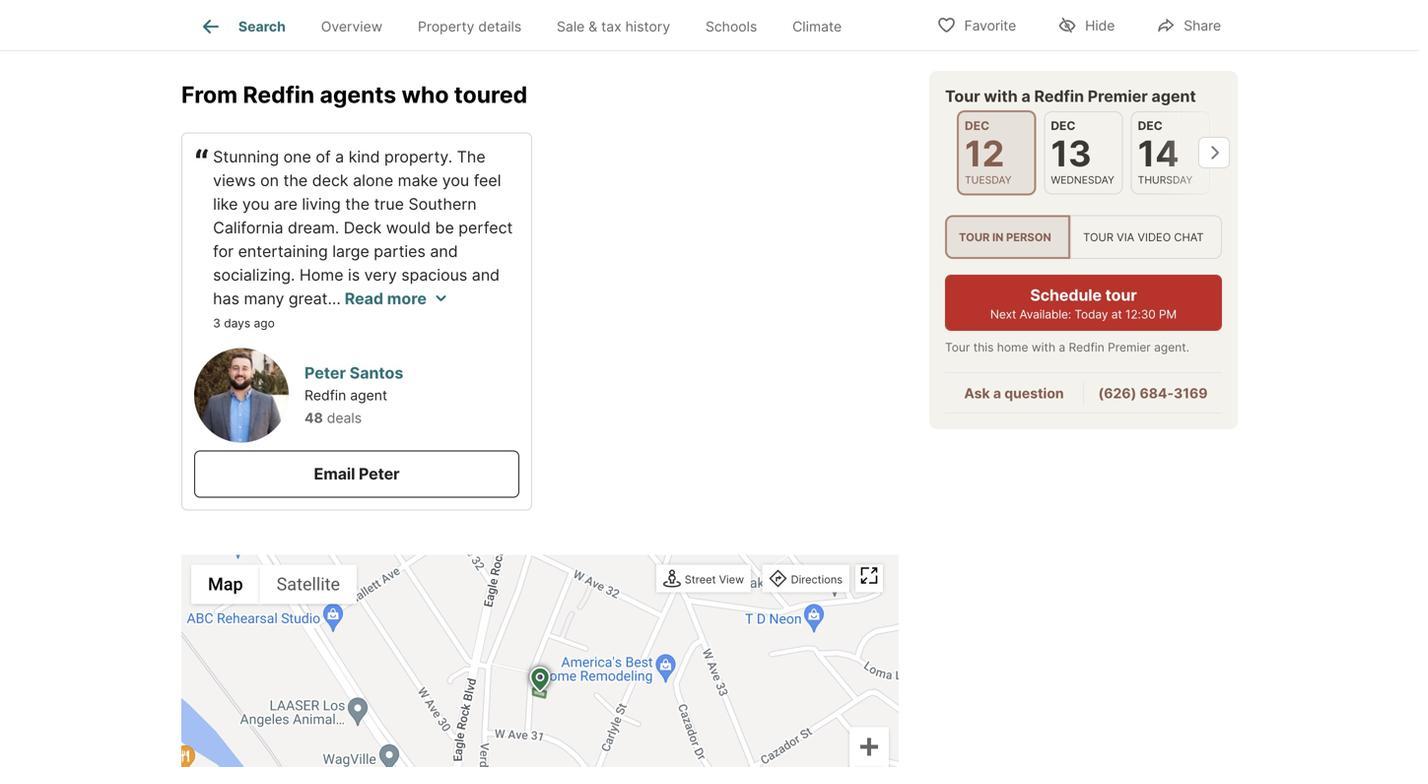 Task type: vqa. For each thing, say whether or not it's contained in the screenshot.
"list box" containing Tour in person
yes



Task type: describe. For each thing, give the bounding box(es) containing it.
overview
[[321, 18, 382, 35]]

wednesday
[[1051, 174, 1114, 186]]

more
[[387, 289, 427, 308]]

peter inside peter santos redfin agent 48 deals
[[304, 364, 346, 383]]

tuesday
[[965, 174, 1012, 186]]

satellite button
[[260, 565, 357, 605]]

street
[[685, 574, 716, 586]]

list box containing tour in person
[[945, 215, 1222, 259]]

ask a question
[[964, 386, 1064, 402]]

dec for 12
[[965, 119, 989, 133]]

person
[[1006, 230, 1051, 244]]

one
[[283, 147, 311, 167]]

view
[[719, 574, 744, 586]]

at
[[1111, 308, 1122, 322]]

tab list containing search
[[181, 0, 875, 50]]

agent inside peter santos redfin agent 48 deals
[[350, 387, 387, 404]]

stunning
[[213, 147, 279, 167]]

has
[[213, 289, 239, 308]]

684-
[[1140, 386, 1174, 402]]

dream.
[[288, 218, 339, 237]]

climate tab
[[775, 3, 859, 50]]

next
[[990, 308, 1016, 322]]

redfin up 13
[[1034, 87, 1084, 106]]

socializing.
[[213, 266, 295, 285]]

dec 13 wednesday
[[1051, 119, 1114, 186]]

peter inside email peter button
[[359, 465, 400, 484]]

southern
[[408, 195, 477, 214]]

is
[[348, 266, 360, 285]]

3 days ago
[[213, 316, 275, 331]]

1 vertical spatial you
[[242, 195, 269, 214]]

video
[[1138, 230, 1171, 244]]

many
[[244, 289, 284, 308]]

email peter
[[314, 465, 400, 484]]

(626) 684-3169 link
[[1098, 386, 1208, 402]]

satellite
[[277, 575, 340, 595]]

peter santos redfin agent 48 deals
[[304, 364, 403, 427]]

(626)
[[1098, 386, 1136, 402]]

be
[[435, 218, 454, 237]]

read more
[[345, 289, 427, 308]]

tour
[[1105, 286, 1137, 305]]

thursday
[[1138, 174, 1193, 186]]

santos
[[350, 364, 403, 383]]

14
[[1138, 132, 1179, 175]]

stunning one of a kind property. the views on the deck alone make you feel like you are living the true southern california dream.  deck would be perfect for entertaining large parties and socializing. home is very spacious and has many great...
[[213, 147, 513, 308]]

redfin down today
[[1069, 341, 1104, 355]]

tour this home with a redfin premier agent.
[[945, 341, 1189, 355]]

redfin up one
[[243, 81, 314, 108]]

california
[[213, 218, 283, 237]]

from
[[181, 81, 238, 108]]

home
[[997, 341, 1028, 355]]

tax
[[601, 18, 621, 35]]

overview tab
[[303, 3, 400, 50]]

alone
[[353, 171, 393, 190]]

who
[[402, 81, 449, 108]]

via
[[1117, 230, 1134, 244]]

parties
[[374, 242, 426, 261]]

large
[[332, 242, 369, 261]]

days
[[224, 316, 250, 331]]

views
[[213, 171, 256, 190]]

entertaining
[[238, 242, 328, 261]]

12:30
[[1125, 308, 1156, 322]]

tour via video chat
[[1083, 230, 1204, 244]]

a inside stunning one of a kind property. the views on the deck alone make you feel like you are living the true southern california dream.  deck would be perfect for entertaining large parties and socializing. home is very spacious and has many great...
[[335, 147, 344, 167]]

schools tab
[[688, 3, 775, 50]]

peter santos button
[[304, 364, 403, 383]]

redfin inside peter santos redfin agent 48 deals
[[304, 387, 346, 404]]

deals
[[327, 410, 362, 427]]

menu bar containing map
[[191, 565, 357, 605]]

like
[[213, 195, 238, 214]]

great...
[[289, 289, 341, 308]]

peter santos image
[[194, 348, 289, 443]]

spacious
[[401, 266, 467, 285]]

details
[[478, 18, 521, 35]]

tour for tour via video chat
[[1083, 230, 1114, 244]]

property details tab
[[400, 3, 539, 50]]

directions
[[791, 574, 843, 586]]



Task type: locate. For each thing, give the bounding box(es) containing it.
1 horizontal spatial you
[[442, 171, 469, 190]]

sale & tax history tab
[[539, 3, 688, 50]]

hide
[[1085, 17, 1115, 34]]

(626) 684-3169
[[1098, 386, 1208, 402]]

you up california
[[242, 195, 269, 214]]

0 horizontal spatial dec
[[965, 119, 989, 133]]

true
[[374, 195, 404, 214]]

1 horizontal spatial the
[[345, 195, 370, 214]]

for
[[213, 242, 234, 261]]

favorite button
[[920, 4, 1033, 45]]

3 dec from the left
[[1138, 119, 1163, 133]]

dec 14 thursday
[[1138, 119, 1193, 186]]

dec for 14
[[1138, 119, 1163, 133]]

0 vertical spatial and
[[430, 242, 458, 261]]

1 horizontal spatial with
[[1032, 341, 1055, 355]]

search link
[[199, 15, 286, 38]]

dec inside dec 14 thursday
[[1138, 119, 1163, 133]]

agent down santos
[[350, 387, 387, 404]]

0 horizontal spatial agent
[[350, 387, 387, 404]]

on
[[260, 171, 279, 190]]

available:
[[1019, 308, 1071, 322]]

premier down the 12:30
[[1108, 341, 1151, 355]]

1 horizontal spatial peter
[[359, 465, 400, 484]]

ask a question link
[[964, 386, 1064, 402]]

tour up 12
[[945, 87, 980, 106]]

schedule
[[1030, 286, 1102, 305]]

1 horizontal spatial and
[[472, 266, 500, 285]]

search
[[238, 18, 286, 35]]

schools
[[706, 18, 757, 35]]

list box
[[945, 215, 1222, 259]]

tour left in
[[959, 230, 990, 244]]

tour in person
[[959, 230, 1051, 244]]

1 vertical spatial and
[[472, 266, 500, 285]]

the down one
[[283, 171, 308, 190]]

with right home
[[1032, 341, 1055, 355]]

climate
[[792, 18, 842, 35]]

read
[[345, 289, 383, 308]]

13
[[1051, 132, 1092, 175]]

1 dec from the left
[[965, 119, 989, 133]]

are
[[274, 195, 297, 214]]

deck
[[344, 218, 382, 237]]

email
[[314, 465, 355, 484]]

agents
[[320, 81, 396, 108]]

0 vertical spatial you
[[442, 171, 469, 190]]

12
[[965, 132, 1004, 175]]

the
[[283, 171, 308, 190], [345, 195, 370, 214]]

&
[[589, 18, 597, 35]]

dec 12 tuesday
[[965, 119, 1012, 186]]

0 horizontal spatial you
[[242, 195, 269, 214]]

read more button
[[345, 287, 446, 311]]

1 horizontal spatial dec
[[1051, 119, 1076, 133]]

agent.
[[1154, 341, 1189, 355]]

today
[[1074, 308, 1108, 322]]

menu bar
[[191, 565, 357, 605]]

agent up dec 14 thursday
[[1152, 87, 1196, 106]]

dec down tour with a redfin premier agent
[[1051, 119, 1076, 133]]

1 vertical spatial premier
[[1108, 341, 1151, 355]]

share
[[1184, 17, 1221, 34]]

0 vertical spatial agent
[[1152, 87, 1196, 106]]

dec for 13
[[1051, 119, 1076, 133]]

from redfin agents who toured
[[181, 81, 527, 108]]

0 horizontal spatial the
[[283, 171, 308, 190]]

favorite
[[964, 17, 1016, 34]]

very
[[364, 266, 397, 285]]

and
[[430, 242, 458, 261], [472, 266, 500, 285]]

tour left via
[[1083, 230, 1114, 244]]

tour
[[945, 87, 980, 106], [959, 230, 990, 244], [1083, 230, 1114, 244], [945, 341, 970, 355]]

redfin up 48
[[304, 387, 346, 404]]

0 vertical spatial the
[[283, 171, 308, 190]]

share button
[[1139, 4, 1238, 45]]

deck
[[312, 171, 348, 190]]

ask
[[964, 386, 990, 402]]

with up dec 12 tuesday
[[984, 87, 1018, 106]]

chat
[[1174, 230, 1204, 244]]

ago
[[254, 316, 275, 331]]

make
[[398, 171, 438, 190]]

3169
[[1174, 386, 1208, 402]]

1 vertical spatial the
[[345, 195, 370, 214]]

dec up thursday
[[1138, 119, 1163, 133]]

premier up dec 13 wednesday
[[1088, 87, 1148, 106]]

this
[[973, 341, 994, 355]]

tab list
[[181, 0, 875, 50]]

1 vertical spatial peter
[[359, 465, 400, 484]]

street view
[[685, 574, 744, 586]]

0 horizontal spatial with
[[984, 87, 1018, 106]]

0 horizontal spatial peter
[[304, 364, 346, 383]]

0 vertical spatial premier
[[1088, 87, 1148, 106]]

peter right email
[[359, 465, 400, 484]]

sale & tax history
[[557, 18, 670, 35]]

in
[[992, 230, 1004, 244]]

hide button
[[1041, 4, 1132, 45]]

3
[[213, 316, 221, 331]]

1 vertical spatial agent
[[350, 387, 387, 404]]

history
[[625, 18, 670, 35]]

tour for tour this home with a redfin premier agent.
[[945, 341, 970, 355]]

the
[[457, 147, 486, 167]]

tour with a redfin premier agent
[[945, 87, 1196, 106]]

2 dec from the left
[[1051, 119, 1076, 133]]

property details
[[418, 18, 521, 35]]

None button
[[957, 110, 1036, 196], [1044, 111, 1123, 195], [1131, 111, 1210, 195], [957, 110, 1036, 196], [1044, 111, 1123, 195], [1131, 111, 1210, 195]]

map
[[208, 575, 243, 595]]

you up southern
[[442, 171, 469, 190]]

toured
[[454, 81, 527, 108]]

email peter button
[[194, 451, 519, 498]]

of
[[316, 147, 331, 167]]

feel
[[474, 171, 501, 190]]

0 vertical spatial with
[[984, 87, 1018, 106]]

dec up the tuesday
[[965, 119, 989, 133]]

the up deck
[[345, 195, 370, 214]]

0 horizontal spatial and
[[430, 242, 458, 261]]

2 horizontal spatial dec
[[1138, 119, 1163, 133]]

1 horizontal spatial agent
[[1152, 87, 1196, 106]]

peter santos link
[[304, 364, 403, 383]]

and down be
[[430, 242, 458, 261]]

property
[[418, 18, 474, 35]]

dec inside dec 12 tuesday
[[965, 119, 989, 133]]

tour left this
[[945, 341, 970, 355]]

peter up 48
[[304, 364, 346, 383]]

perfect
[[458, 218, 513, 237]]

48
[[304, 410, 323, 427]]

0 vertical spatial peter
[[304, 364, 346, 383]]

home
[[299, 266, 343, 285]]

map button
[[191, 565, 260, 605]]

tour for tour with a redfin premier agent
[[945, 87, 980, 106]]

next image
[[1198, 137, 1230, 169]]

tour for tour in person
[[959, 230, 990, 244]]

1 vertical spatial with
[[1032, 341, 1055, 355]]

directions button
[[764, 567, 847, 594]]

and down perfect
[[472, 266, 500, 285]]

dec inside dec 13 wednesday
[[1051, 119, 1076, 133]]

street view button
[[658, 567, 749, 594]]

map region
[[112, 442, 1121, 768]]



